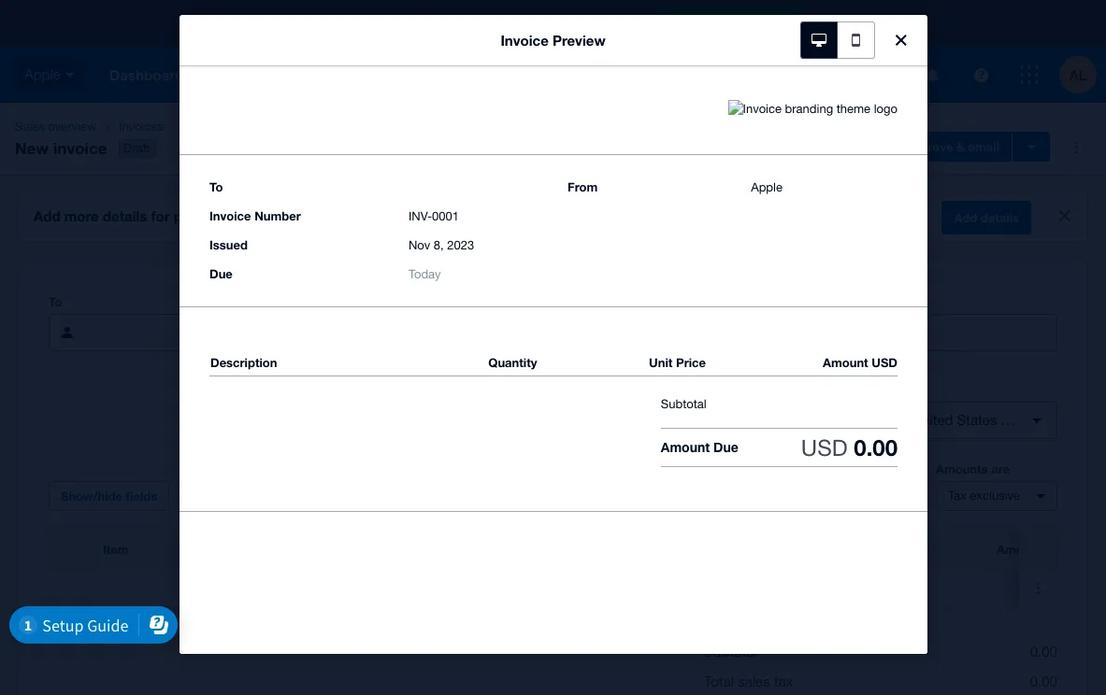 Task type: locate. For each thing, give the bounding box(es) containing it.
svg image up approve
[[927, 68, 939, 82]]

date right issue
[[296, 295, 322, 310]]

sales
[[15, 120, 45, 134]]

up
[[707, 413, 724, 429]]

add more details for polished, professional invoices. status
[[19, 194, 1088, 242]]

a
[[716, 15, 723, 30], [208, 140, 215, 156]]

in
[[436, 16, 446, 30]]

number
[[710, 295, 755, 310]]

details left for
[[103, 208, 147, 225]]

professional
[[238, 208, 321, 225]]

1 horizontal spatial to
[[755, 15, 767, 30]]

currency
[[867, 383, 920, 398]]

includes
[[538, 16, 584, 30]]

email
[[969, 139, 1000, 154]]

1 horizontal spatial &
[[957, 139, 965, 154]]

invoices link
[[111, 118, 374, 137]]

1 vertical spatial a
[[208, 140, 215, 156]]

issue date
[[262, 295, 322, 310]]

reference
[[867, 295, 927, 310]]

invoices
[[119, 120, 164, 134]]

tax
[[949, 489, 967, 503]]

0 vertical spatial 0.00
[[1031, 645, 1058, 661]]

to left buy
[[755, 15, 767, 30]]

to inside al banner
[[755, 15, 767, 30]]

add details
[[955, 211, 1020, 226]]

0 horizontal spatial a
[[208, 140, 215, 156]]

features
[[602, 16, 646, 30]]

1 horizontal spatial details
[[981, 211, 1020, 226]]

1 vertical spatial payments
[[773, 413, 838, 429]]

add inside button
[[955, 211, 978, 226]]

invoice
[[53, 138, 107, 158]]

preview button
[[638, 132, 735, 162]]

more
[[64, 208, 99, 225]]

a left contact
[[208, 140, 215, 156]]

your
[[449, 16, 473, 30]]

svg image right apple
[[65, 73, 75, 77]]

1 date from the left
[[296, 295, 322, 310]]

days
[[386, 15, 413, 30]]

& right save
[[789, 139, 798, 154]]

0 horizontal spatial date
[[296, 295, 322, 310]]

al button
[[1060, 47, 1107, 103]]

Reference text field
[[912, 315, 1057, 351]]

1 horizontal spatial add
[[178, 140, 204, 156]]

invoice number element
[[665, 314, 856, 352]]

navigation
[[95, 47, 817, 103]]

save & close button
[[746, 132, 844, 162]]

fields
[[126, 489, 157, 504]]

add for add a contact to start saving
[[178, 140, 204, 156]]

0 horizontal spatial &
[[789, 139, 798, 154]]

a left the plan
[[716, 15, 723, 30]]

1 horizontal spatial payments
[[773, 413, 838, 429]]

item
[[103, 543, 129, 558]]

al banner
[[0, 0, 1107, 103]]

amount
[[997, 543, 1043, 558]]

add for add details
[[955, 211, 978, 226]]

add left more
[[34, 208, 60, 225]]

1 vertical spatial 0.00
[[1031, 675, 1058, 690]]

amounts are
[[936, 462, 1010, 477]]

svg image
[[927, 68, 939, 82], [974, 68, 988, 82], [65, 73, 75, 77]]

add a contact to start saving
[[178, 140, 359, 156]]

add left contact
[[178, 140, 204, 156]]

2 & from the left
[[957, 139, 965, 154]]

due date
[[464, 295, 516, 310]]

to left start
[[270, 140, 283, 156]]

you
[[316, 16, 336, 30]]

0.00 for subtotal
[[1031, 645, 1058, 661]]

svg image up email
[[974, 68, 988, 82]]

30
[[369, 15, 382, 30]]

save & close
[[758, 139, 832, 154]]

2 horizontal spatial svg image
[[1021, 65, 1039, 84]]

show/hide fields
[[61, 489, 157, 504]]

0 horizontal spatial to
[[270, 140, 283, 156]]

approve & email button
[[893, 132, 1012, 162]]

1 horizontal spatial svg image
[[927, 68, 939, 82]]

details
[[103, 208, 147, 225], [981, 211, 1020, 226]]

0 vertical spatial payments
[[706, 383, 763, 398]]

date
[[296, 295, 322, 310], [490, 295, 516, 310]]

payments up online
[[706, 383, 763, 398]]

online
[[665, 383, 703, 398]]

Amount field
[[982, 571, 1107, 606]]

2 0.00 from the top
[[1031, 675, 1058, 690]]

you have 30 days left in your trial, which includes all features
[[316, 15, 646, 30]]

date right due
[[490, 295, 516, 310]]

details inside button
[[981, 211, 1020, 226]]

0 horizontal spatial add
[[34, 208, 60, 225]]

set up online payments
[[681, 413, 838, 429]]

0 vertical spatial a
[[716, 15, 723, 30]]

2 horizontal spatial add
[[955, 211, 978, 226]]

invoice line item list element
[[49, 531, 1107, 608]]

dialog
[[0, 0, 1107, 696]]

contact
[[219, 140, 267, 156]]

0.00
[[1031, 645, 1058, 661], [1031, 675, 1058, 690]]

which
[[503, 16, 535, 30]]

invoice
[[665, 295, 707, 310]]

details down email
[[981, 211, 1020, 226]]

0 vertical spatial to
[[755, 15, 767, 30]]

&
[[789, 139, 798, 154], [957, 139, 965, 154]]

1 & from the left
[[789, 139, 798, 154]]

0 horizontal spatial svg image
[[65, 73, 75, 77]]

& left email
[[957, 139, 965, 154]]

1 vertical spatial to
[[270, 140, 283, 156]]

add
[[178, 140, 204, 156], [34, 208, 60, 225], [955, 211, 978, 226]]

payments right online
[[773, 413, 838, 429]]

svg image
[[1021, 65, 1039, 84], [877, 68, 891, 82], [830, 69, 841, 80]]

to
[[755, 15, 767, 30], [270, 140, 283, 156]]

add down approve & email button
[[955, 211, 978, 226]]

1 0.00 from the top
[[1031, 645, 1058, 661]]

1 horizontal spatial date
[[490, 295, 516, 310]]

1 horizontal spatial svg image
[[877, 68, 891, 82]]

sales
[[738, 675, 770, 690]]

payments
[[706, 383, 763, 398], [773, 413, 838, 429]]

& for close
[[789, 139, 798, 154]]

a inside banner
[[716, 15, 723, 30]]

2 date from the left
[[490, 295, 516, 310]]

approve & email
[[905, 139, 1000, 154]]

saving
[[319, 140, 359, 156]]

1 horizontal spatial a
[[716, 15, 723, 30]]

save
[[758, 139, 786, 154]]



Task type: vqa. For each thing, say whether or not it's contained in the screenshot.
CATEGORISATION
no



Task type: describe. For each thing, give the bounding box(es) containing it.
start
[[287, 140, 315, 156]]

online payments
[[665, 383, 763, 398]]

all
[[587, 16, 599, 30]]

exclusive
[[970, 489, 1021, 503]]

issue
[[262, 295, 293, 310]]

total
[[705, 675, 734, 690]]

navigation inside al banner
[[95, 47, 817, 103]]

sales overview
[[15, 120, 96, 134]]

tax
[[774, 675, 794, 690]]

0.00 for total sales tax
[[1031, 675, 1058, 690]]

amounts
[[936, 462, 988, 477]]

show/hide fields button
[[49, 482, 170, 512]]

subtotal
[[705, 645, 757, 661]]

choose a plan to buy
[[668, 15, 791, 30]]

to
[[49, 295, 62, 310]]

add details button
[[942, 201, 1032, 235]]

preview
[[677, 139, 723, 154]]

online
[[728, 413, 769, 429]]

to for contact
[[270, 140, 283, 156]]

To text field
[[94, 315, 250, 351]]

set up online payments button
[[665, 402, 856, 440]]

close
[[801, 139, 832, 154]]

draft
[[124, 141, 150, 155]]

date for issue date
[[296, 295, 322, 310]]

tax exclusive button
[[936, 482, 1058, 512]]

add for add more details for polished, professional invoices.
[[34, 208, 60, 225]]

& for email
[[957, 139, 965, 154]]

0 horizontal spatial details
[[103, 208, 147, 225]]

tax exclusive
[[949, 489, 1021, 503]]

0 horizontal spatial payments
[[706, 383, 763, 398]]

dollar
[[1001, 413, 1038, 429]]

svg image inside apple popup button
[[65, 73, 75, 77]]

trial,
[[476, 16, 500, 30]]

new
[[15, 138, 49, 158]]

apple button
[[0, 47, 95, 103]]

approve
[[905, 139, 954, 154]]

are
[[992, 462, 1010, 477]]

invoice number
[[665, 295, 755, 310]]

total sales tax
[[705, 675, 794, 690]]

new invoice
[[15, 138, 107, 158]]

due
[[464, 295, 487, 310]]

al
[[1070, 66, 1088, 83]]

date for due date
[[490, 295, 516, 310]]

united
[[912, 413, 954, 429]]

buy
[[770, 15, 791, 30]]

a for plan
[[716, 15, 723, 30]]

set
[[681, 413, 703, 429]]

choose
[[668, 15, 713, 30]]

payments inside set up online payments popup button
[[773, 413, 838, 429]]

show/hide
[[61, 489, 123, 504]]

contact element
[[49, 314, 251, 352]]

for
[[151, 208, 170, 225]]

add more details for polished, professional invoices.
[[34, 208, 384, 225]]

apple
[[24, 66, 61, 82]]

polished,
[[174, 208, 234, 225]]

sales overview link
[[7, 118, 104, 137]]

a for contact
[[208, 140, 215, 156]]

invoices.
[[325, 208, 384, 225]]

left
[[416, 16, 433, 30]]

to for plan
[[755, 15, 767, 30]]

united states dollar
[[912, 413, 1038, 429]]

states
[[957, 413, 997, 429]]

overview
[[48, 120, 96, 134]]

plan
[[727, 15, 751, 30]]

united states dollar button
[[867, 402, 1058, 440]]

2 horizontal spatial svg image
[[974, 68, 988, 82]]

0 horizontal spatial svg image
[[830, 69, 841, 80]]

have
[[339, 16, 365, 30]]



